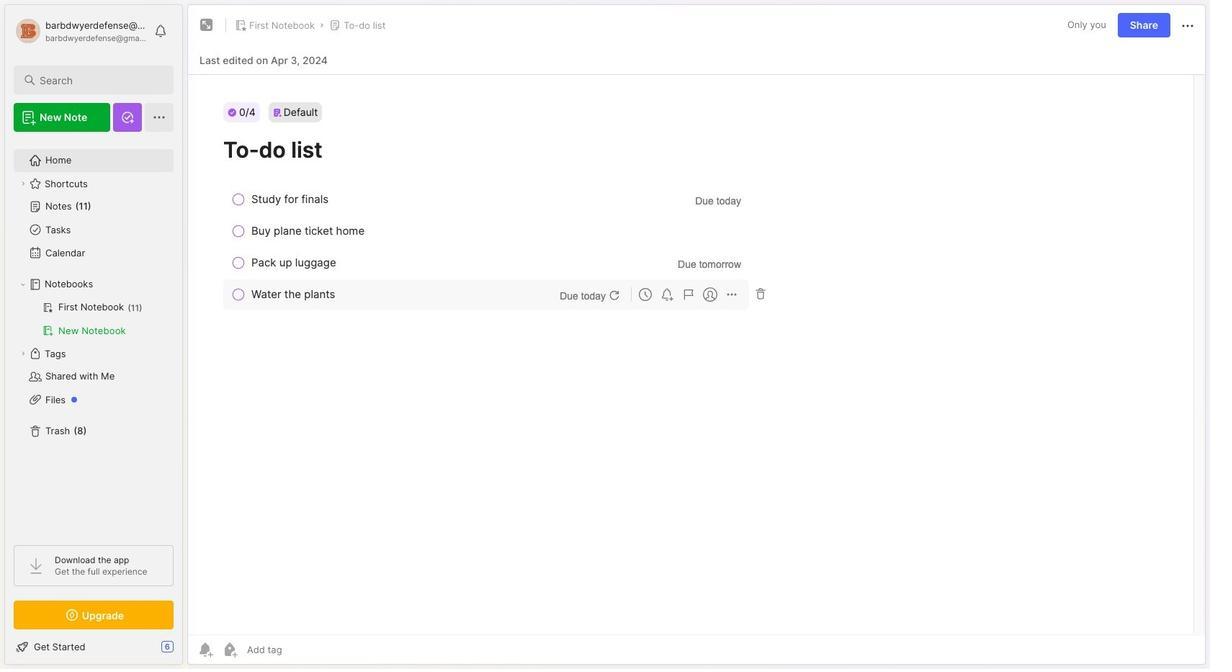 Task type: vqa. For each thing, say whether or not it's contained in the screenshot.
width associated with Note
no



Task type: describe. For each thing, give the bounding box(es) containing it.
tree inside main element
[[5, 140, 182, 532]]

click to collapse image
[[182, 643, 193, 660]]

expand tags image
[[19, 349, 27, 358]]

main element
[[0, 0, 187, 669]]

expand note image
[[198, 17, 215, 34]]

add tag image
[[221, 641, 238, 658]]

note window element
[[187, 4, 1206, 669]]



Task type: locate. For each thing, give the bounding box(es) containing it.
group
[[14, 296, 173, 342]]

Account field
[[14, 17, 147, 45]]

tree
[[5, 140, 182, 532]]

Help and Learning task checklist field
[[5, 635, 182, 658]]

Note Editor text field
[[188, 74, 1205, 635]]

expand notebooks image
[[19, 280, 27, 289]]

none search field inside main element
[[40, 71, 161, 89]]

Add tag field
[[246, 643, 354, 656]]

More actions field
[[1179, 16, 1197, 34]]

Search text field
[[40, 73, 161, 87]]

more actions image
[[1179, 17, 1197, 34]]

add a reminder image
[[197, 641, 214, 658]]

group inside tree
[[14, 296, 173, 342]]

None search field
[[40, 71, 161, 89]]



